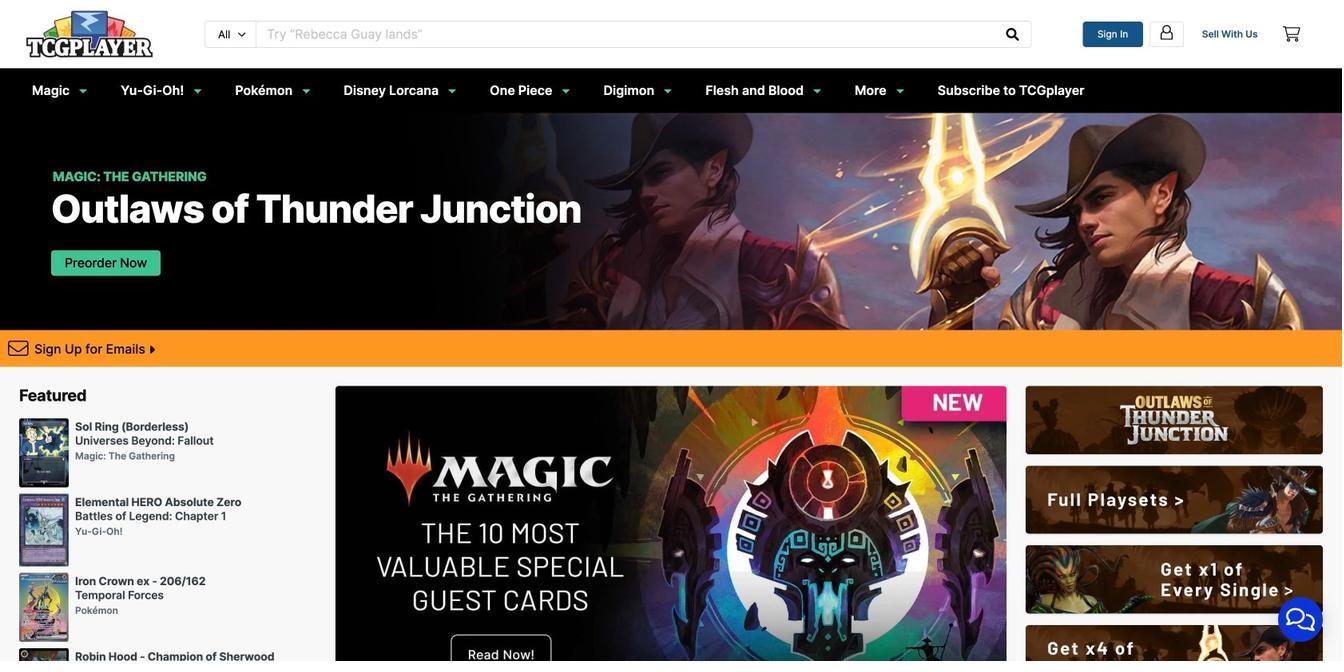 Task type: describe. For each thing, give the bounding box(es) containing it.
sol ring (borderless) image
[[19, 419, 69, 488]]

submit your search image
[[1006, 28, 1019, 41]]

2 outlaws of thunder junction playsets image from the top
[[1026, 466, 1323, 534]]

user icon image
[[1158, 24, 1175, 41]]

1 outlaws of thunder junction playsets image from the top
[[1026, 386, 1323, 455]]

elemental hero absolute zero image
[[19, 494, 69, 567]]



Task type: locate. For each thing, give the bounding box(es) containing it.
tcgplayer.com image
[[26, 10, 153, 58]]

4 outlaws of thunder junction playsets image from the top
[[1026, 626, 1323, 662]]

application
[[1259, 578, 1342, 662]]

the 10 most valuable mtg special guests cards image
[[336, 386, 1007, 662]]

iron crown ex - 206/162 image
[[19, 573, 69, 642]]

view your shopping cart image
[[1283, 27, 1301, 42]]

caret right image
[[149, 344, 155, 356]]

outlaws of thunder junction playsets image
[[1026, 386, 1323, 455], [1026, 466, 1323, 534], [1026, 546, 1323, 614], [1026, 626, 1323, 662]]

robin hood - champion of sherwood image
[[19, 649, 69, 662]]

3 outlaws of thunder junction playsets image from the top
[[1026, 546, 1323, 614]]

envelope image
[[8, 338, 28, 359]]

None text field
[[256, 21, 995, 47]]



Task type: vqa. For each thing, say whether or not it's contained in the screenshot.
envelope image
yes



